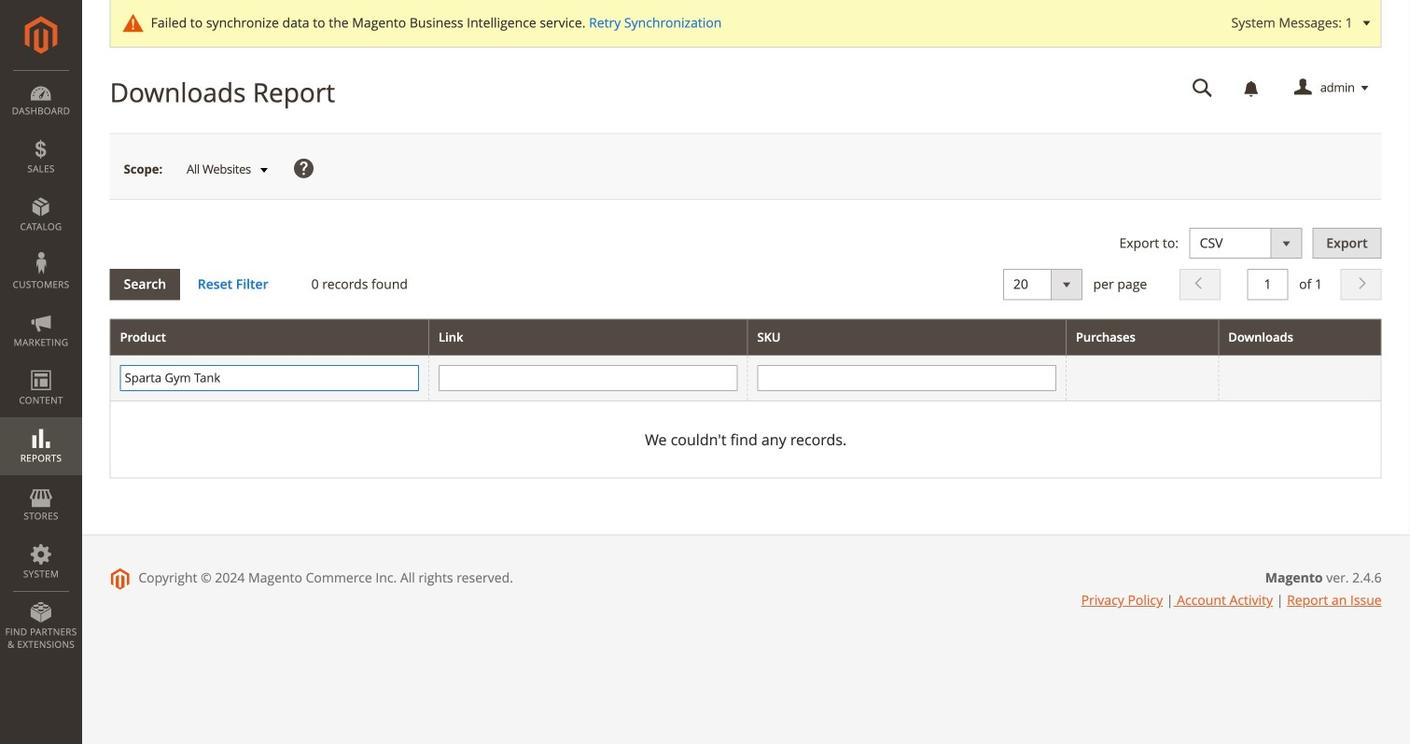 Task type: vqa. For each thing, say whether or not it's contained in the screenshot.
FROM text box on the right top of the page
no



Task type: locate. For each thing, give the bounding box(es) containing it.
None text field
[[1180, 72, 1227, 105], [1248, 269, 1289, 300], [120, 365, 419, 391], [439, 365, 738, 391], [1180, 72, 1227, 105], [1248, 269, 1289, 300], [120, 365, 419, 391], [439, 365, 738, 391]]

magento admin panel image
[[25, 16, 57, 54]]

None text field
[[758, 365, 1057, 391]]

menu bar
[[0, 70, 82, 660]]



